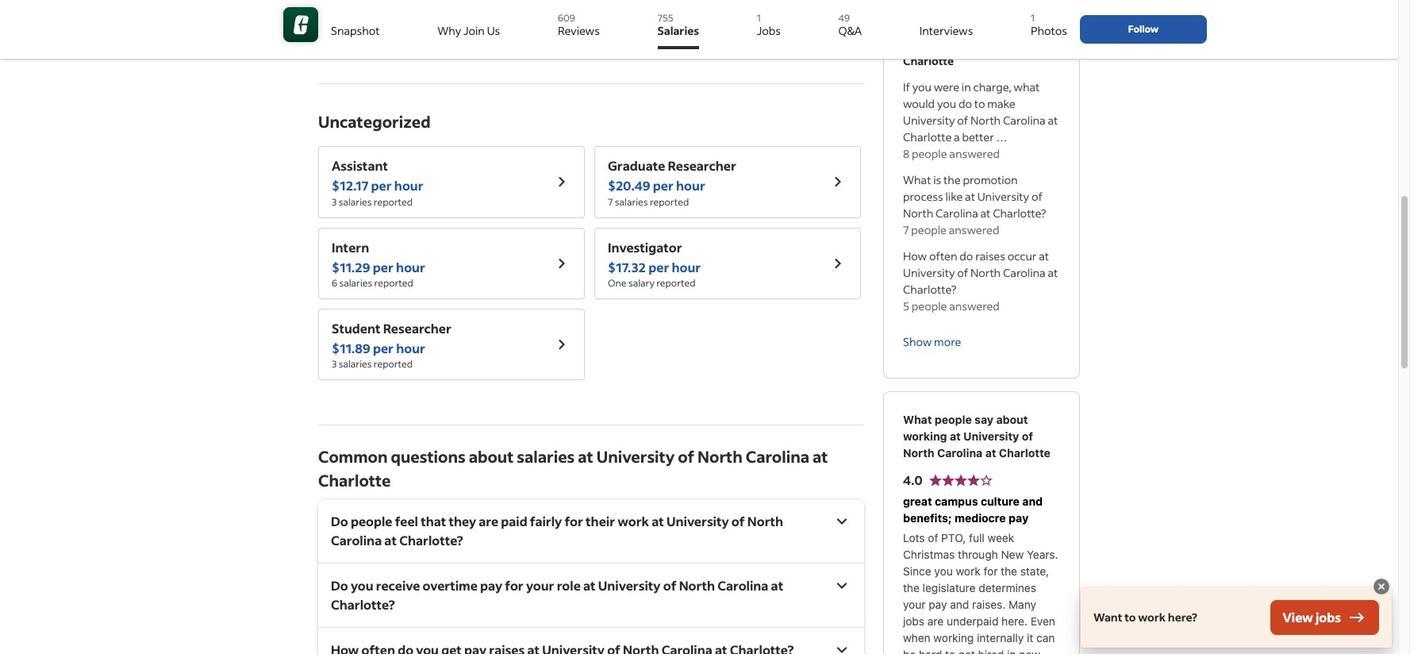 Task type: vqa. For each thing, say whether or not it's contained in the screenshot.
the Angeles,
no



Task type: describe. For each thing, give the bounding box(es) containing it.
5
[[904, 299, 910, 314]]

why join us link
[[438, 6, 500, 49]]

full
[[970, 531, 985, 545]]

say
[[975, 413, 994, 426]]

of inside common questions about salaries at university of north carolina at charlotte
[[678, 446, 695, 467]]

about inside common questions about salaries at university of north carolina at charlotte
[[469, 446, 514, 467]]

why join us
[[438, 23, 500, 38]]

to inside great campus culture and benefits; mediocre pay lots of pto, full week christmas through new years. since you work for the state, the legislature determines your pay and raises. many jobs are underpaid here. even when working internally it can be hard to get hired
[[946, 648, 956, 654]]

609
[[558, 12, 576, 24]]

charlotte inside common questions about salaries at university of north carolina at charlotte
[[318, 470, 391, 491]]

8
[[904, 146, 910, 161]]

questions
[[904, 20, 958, 35]]

more for see
[[343, 38, 375, 55]]

were
[[934, 79, 960, 94]]

view
[[1284, 609, 1314, 626]]

even
[[1031, 615, 1056, 628]]

0 horizontal spatial the
[[904, 581, 920, 595]]

reported for $11.29 per hour
[[374, 277, 414, 289]]

6
[[332, 277, 338, 289]]

hour inside graduate researcher $20.49 per hour 7 salaries reported
[[677, 177, 706, 194]]

reported inside graduate researcher $20.49 per hour 7 salaries reported
[[650, 196, 689, 208]]

1 for jobs
[[757, 12, 761, 24]]

q&a
[[839, 23, 862, 38]]

charlotte inside if you were in charge, what would you do to make university of north carolina at charlotte a better … 8 people answered
[[904, 129, 952, 145]]

about inside questions about university of north carolina at charlotte
[[960, 20, 992, 35]]

raises
[[976, 249, 1006, 264]]

north inside do you receive overtime pay for your role at university of north carolina at charlotte?
[[679, 577, 715, 594]]

2 horizontal spatial work
[[1139, 610, 1166, 625]]

people inside what people say about working at university of north carolina at charlotte
[[935, 413, 972, 426]]

3 inside student researcher $11.89 per hour 3 salaries reported
[[332, 358, 337, 370]]

their
[[586, 513, 615, 530]]

north inside do people feel that they are paid fairly for their work at university of north carolina at charlotte?
[[748, 513, 784, 530]]

lots
[[904, 531, 925, 545]]

carolina inside do you receive overtime pay for your role at university of north carolina at charlotte?
[[718, 577, 769, 594]]

you inside great campus culture and benefits; mediocre pay lots of pto, full week christmas through new years. since you work for the state, the legislature determines your pay and raises. many jobs are underpaid here. even when working internally it can be hard to get hired
[[935, 565, 953, 578]]

charlotte? inside do people feel that they are paid fairly for their work at university of north carolina at charlotte?
[[399, 532, 463, 549]]

often
[[930, 249, 958, 264]]

for inside do you receive overtime pay for your role at university of north carolina at charlotte?
[[505, 577, 524, 594]]

reported inside student researcher $11.89 per hour 3 salaries reported
[[374, 358, 413, 370]]

view jobs link
[[1271, 600, 1380, 635]]

what people say about working at university of north carolina at charlotte
[[904, 413, 1051, 460]]

people inside do people feel that they are paid fairly for their work at university of north carolina at charlotte?
[[351, 513, 393, 530]]

want to work here?
[[1094, 610, 1198, 625]]

university inside do people feel that they are paid fairly for their work at university of north carolina at charlotte?
[[667, 513, 729, 530]]

if
[[904, 79, 911, 94]]

they
[[449, 513, 476, 530]]

do for do people feel that they are paid fairly for their work at university of north carolina at charlotte?
[[331, 513, 348, 530]]

raises.
[[973, 598, 1006, 611]]

more for show
[[935, 334, 962, 349]]

assistant
[[332, 157, 388, 174]]

hour for $11.29 per hour
[[396, 258, 425, 275]]

1 jobs
[[757, 12, 781, 38]]

hard
[[920, 648, 943, 654]]

are inside do people feel that they are paid fairly for their work at university of north carolina at charlotte?
[[479, 513, 499, 530]]

salaries inside intern $11.29 per hour 6 salaries reported
[[339, 277, 373, 289]]

answered inside if you were in charge, what would you do to make university of north carolina at charlotte a better … 8 people answered
[[950, 146, 1001, 161]]

do you receive overtime pay for your role at university of north carolina at charlotte?
[[331, 577, 784, 613]]

49
[[839, 12, 850, 24]]

in
[[962, 79, 972, 94]]

do for do you receive overtime pay for your role at university of north carolina at charlotte?
[[331, 577, 348, 594]]

of inside do people feel that they are paid fairly for their work at university of north carolina at charlotte?
[[732, 513, 745, 530]]

for inside great campus culture and benefits; mediocre pay lots of pto, full week christmas through new years. since you work for the state, the legislature determines your pay and raises. many jobs are underpaid here. even when working internally it can be hard to get hired
[[984, 565, 998, 578]]

of inside do you receive overtime pay for your role at university of north carolina at charlotte?
[[664, 577, 677, 594]]

carolina inside common questions about salaries at university of north carolina at charlotte
[[746, 446, 810, 467]]

do people feel that they are paid fairly for their work at university of north carolina at charlotte?
[[331, 513, 784, 549]]

through
[[958, 548, 999, 561]]

interviews
[[920, 23, 974, 38]]

salary
[[629, 277, 655, 289]]

make
[[988, 96, 1016, 111]]

the inside what is the promotion process like at university of north carolina at charlotte? 7 people answered
[[944, 172, 961, 187]]

people inside what is the promotion process like at university of north carolina at charlotte? 7 people answered
[[912, 222, 947, 237]]

do you receive overtime pay for your role at university of north carolina at charlotte? button
[[331, 576, 852, 615]]

see more jobs
[[318, 38, 403, 55]]

show more
[[904, 334, 962, 349]]

university inside do you receive overtime pay for your role at university of north carolina at charlotte?
[[598, 577, 661, 594]]

see
[[318, 38, 340, 55]]

show more button
[[904, 324, 962, 359]]

university inside if you were in charge, what would you do to make university of north carolina at charlotte a better … 8 people answered
[[904, 113, 956, 128]]

of inside what is the promotion process like at university of north carolina at charlotte? 7 people answered
[[1032, 189, 1043, 204]]

755
[[658, 12, 674, 24]]

assistant $12.17 per hour 3 salaries reported
[[332, 157, 424, 208]]

working inside what people say about working at university of north carolina at charlotte
[[904, 430, 948, 443]]

intern $11.29 per hour 6 salaries reported
[[332, 239, 425, 289]]

mediocre
[[955, 511, 1007, 525]]

university inside questions about university of north carolina at charlotte
[[994, 20, 1049, 35]]

legislature
[[923, 581, 976, 595]]

week
[[988, 531, 1015, 545]]

how often do raises occur at university of north carolina at charlotte? 5 people answered
[[904, 249, 1059, 314]]

university inside what people say about working at university of north carolina at charlotte
[[964, 430, 1020, 443]]

university inside what is the promotion process like at university of north carolina at charlotte? 7 people answered
[[978, 189, 1030, 204]]

at inside questions about university of north carolina at charlotte
[[998, 37, 1009, 52]]

photos
[[1031, 23, 1068, 38]]

what for what people say about working at university of north carolina at charlotte
[[904, 413, 933, 426]]

north inside what is the promotion process like at university of north carolina at charlotte? 7 people answered
[[904, 206, 934, 221]]

answered inside how often do raises occur at university of north carolina at charlotte? 5 people answered
[[950, 299, 1000, 314]]

culture
[[981, 495, 1020, 508]]

of inside great campus culture and benefits; mediocre pay lots of pto, full week christmas through new years. since you work for the state, the legislature determines your pay and raises. many jobs are underpaid here. even when working internally it can be hard to get hired
[[928, 531, 939, 545]]

receive
[[376, 577, 420, 594]]

to inside if you were in charge, what would you do to make university of north carolina at charlotte a better … 8 people answered
[[975, 96, 986, 111]]

hour for $17.32 per hour
[[672, 258, 701, 275]]

great campus culture and benefits; mediocre pay lots of pto, full week christmas through new years. since you work for the state, the legislature determines your pay and raises. many jobs are underpaid here. even when working internally it can be hard to get hired
[[904, 495, 1059, 654]]

4.0 out of 5 stars. image
[[904, 471, 923, 490]]

your inside great campus culture and benefits; mediocre pay lots of pto, full week christmas through new years. since you work for the state, the legislature determines your pay and raises. many jobs are underpaid here. even when working internally it can be hard to get hired
[[904, 598, 926, 611]]

christmas
[[904, 548, 955, 561]]

jobs inside great campus culture and benefits; mediocre pay lots of pto, full week christmas through new years. since you work for the state, the legislature determines your pay and raises. many jobs are underpaid here. even when working internally it can be hard to get hired
[[904, 615, 925, 628]]

great
[[904, 495, 933, 508]]

here?
[[1169, 610, 1198, 625]]

per for $12.17 per hour
[[371, 177, 392, 194]]

get
[[959, 648, 976, 654]]

want
[[1094, 610, 1123, 625]]

years.
[[1027, 548, 1059, 561]]

hour for $12.17 per hour
[[395, 177, 424, 194]]

carolina inside what is the promotion process like at university of north carolina at charlotte? 7 people answered
[[936, 206, 979, 221]]

us
[[487, 23, 500, 38]]

university inside how often do raises occur at university of north carolina at charlotte? 5 people answered
[[904, 265, 956, 280]]

2 horizontal spatial the
[[1001, 565, 1018, 578]]

of inside how often do raises occur at university of north carolina at charlotte? 5 people answered
[[958, 265, 969, 280]]

$11.29
[[332, 258, 371, 275]]

like
[[946, 189, 963, 204]]

one
[[608, 277, 627, 289]]

see more jobs link
[[318, 30, 428, 65]]

show
[[904, 334, 932, 349]]

7 inside what is the promotion process like at university of north carolina at charlotte? 7 people answered
[[904, 222, 910, 237]]

graduate researcher $20.49 per hour 7 salaries reported
[[608, 157, 737, 208]]

charge,
[[974, 79, 1012, 94]]

new
[[1002, 548, 1024, 561]]

feel
[[395, 513, 418, 530]]

why
[[438, 23, 461, 38]]

benefits;
[[904, 511, 953, 525]]



Task type: locate. For each thing, give the bounding box(es) containing it.
can
[[1037, 631, 1056, 645]]

1 vertical spatial your
[[904, 598, 926, 611]]

3 down the $11.89
[[332, 358, 337, 370]]

reported inside investigator $17.32 per hour one salary reported
[[657, 277, 696, 289]]

2 horizontal spatial pay
[[1009, 511, 1029, 525]]

since
[[904, 565, 932, 578]]

per down assistant
[[371, 177, 392, 194]]

snapshot
[[331, 23, 380, 38]]

researcher right graduate
[[668, 157, 737, 174]]

1 horizontal spatial are
[[928, 615, 944, 628]]

7 inside graduate researcher $20.49 per hour 7 salaries reported
[[608, 196, 613, 208]]

1 what from the top
[[904, 172, 932, 187]]

hour inside student researcher $11.89 per hour 3 salaries reported
[[396, 340, 426, 356]]

process
[[904, 189, 944, 204]]

about inside what people say about working at university of north carolina at charlotte
[[997, 413, 1029, 426]]

0 horizontal spatial your
[[526, 577, 555, 594]]

when
[[904, 631, 931, 645]]

do left receive
[[331, 577, 348, 594]]

it
[[1027, 631, 1034, 645]]

$17.32
[[608, 258, 646, 275]]

pay down legislature at the right bottom of page
[[929, 598, 948, 611]]

to right want
[[1125, 610, 1137, 625]]

charlotte? inside do you receive overtime pay for your role at university of north carolina at charlotte?
[[331, 596, 395, 613]]

carolina
[[951, 37, 996, 52], [1004, 113, 1046, 128], [936, 206, 979, 221], [1004, 265, 1046, 280], [746, 446, 810, 467], [938, 446, 983, 460], [331, 532, 382, 549], [718, 577, 769, 594]]

hour right $11.29
[[396, 258, 425, 275]]

of inside what people say about working at university of north carolina at charlotte
[[1023, 430, 1034, 443]]

student
[[332, 320, 381, 336]]

jobs
[[378, 38, 403, 55], [1316, 609, 1342, 626], [904, 615, 925, 628]]

what up 4.0
[[904, 413, 933, 426]]

hour right the $11.89
[[396, 340, 426, 356]]

0 vertical spatial do
[[331, 513, 348, 530]]

paid
[[501, 513, 528, 530]]

1 3 from the top
[[332, 196, 337, 208]]

1 inside 1 jobs
[[757, 12, 761, 24]]

reported up student in the left of the page
[[374, 277, 414, 289]]

join
[[464, 23, 485, 38]]

0 horizontal spatial and
[[951, 598, 970, 611]]

charlotte inside questions about university of north carolina at charlotte
[[904, 53, 954, 68]]

people left say
[[935, 413, 972, 426]]

1 vertical spatial 7
[[904, 222, 910, 237]]

2 1 from the left
[[1031, 12, 1035, 24]]

1 vertical spatial and
[[951, 598, 970, 611]]

you up legislature at the right bottom of page
[[935, 565, 953, 578]]

per inside intern $11.29 per hour 6 salaries reported
[[373, 258, 394, 275]]

1 vertical spatial do
[[331, 577, 348, 594]]

1 inside 1 photos
[[1031, 12, 1035, 24]]

you inside do you receive overtime pay for your role at university of north carolina at charlotte?
[[351, 577, 374, 594]]

and right culture
[[1023, 495, 1043, 508]]

0 horizontal spatial pay
[[480, 577, 503, 594]]

intern
[[332, 239, 369, 255]]

hour down the investigator at the top of the page
[[672, 258, 701, 275]]

your up when
[[904, 598, 926, 611]]

1 vertical spatial pay
[[480, 577, 503, 594]]

2 vertical spatial pay
[[929, 598, 948, 611]]

0 horizontal spatial to
[[946, 648, 956, 654]]

determines
[[979, 581, 1037, 595]]

more
[[343, 38, 375, 55], [935, 334, 962, 349]]

per inside investigator $17.32 per hour one salary reported
[[649, 258, 670, 275]]

underpaid
[[947, 615, 999, 628]]

2 vertical spatial about
[[469, 446, 514, 467]]

questions about university of north carolina at charlotte
[[904, 20, 1049, 68]]

to left get
[[946, 648, 956, 654]]

salaries down the $11.89
[[339, 358, 372, 370]]

1 vertical spatial researcher
[[383, 320, 452, 336]]

2 what from the top
[[904, 413, 933, 426]]

overtime
[[423, 577, 478, 594]]

1 1 from the left
[[757, 12, 761, 24]]

reported inside assistant $12.17 per hour 3 salaries reported
[[374, 196, 413, 208]]

researcher inside student researcher $11.89 per hour 3 salaries reported
[[383, 320, 452, 336]]

per for $17.32 per hour
[[649, 258, 670, 275]]

2 horizontal spatial about
[[997, 413, 1029, 426]]

pay inside do you receive overtime pay for your role at university of north carolina at charlotte?
[[480, 577, 503, 594]]

carolina inside if you were in charge, what would you do to make university of north carolina at charlotte a better … 8 people answered
[[1004, 113, 1046, 128]]

do down common
[[331, 513, 348, 530]]

salaries inside assistant $12.17 per hour 3 salaries reported
[[339, 196, 372, 208]]

1 do from the top
[[331, 513, 348, 530]]

1 vertical spatial answered
[[949, 222, 1000, 237]]

charlotte?
[[993, 206, 1047, 221], [904, 282, 957, 297], [399, 532, 463, 549], [331, 596, 395, 613]]

per right $11.29
[[373, 258, 394, 275]]

2 vertical spatial the
[[904, 581, 920, 595]]

for left the their
[[565, 513, 584, 530]]

1
[[757, 12, 761, 24], [1031, 12, 1035, 24]]

to
[[975, 96, 986, 111], [1125, 610, 1137, 625], [946, 648, 956, 654]]

promotion
[[964, 172, 1018, 187]]

hour right $12.17
[[395, 177, 424, 194]]

2 horizontal spatial to
[[1125, 610, 1137, 625]]

state,
[[1021, 565, 1050, 578]]

0 vertical spatial 3
[[332, 196, 337, 208]]

salaries down $20.49
[[615, 196, 648, 208]]

charlotte up 8
[[904, 129, 952, 145]]

1 vertical spatial work
[[956, 565, 981, 578]]

charlotte? down that
[[399, 532, 463, 549]]

jobs inside view jobs "link"
[[1316, 609, 1342, 626]]

0 vertical spatial and
[[1023, 495, 1043, 508]]

carolina inside questions about university of north carolina at charlotte
[[951, 37, 996, 52]]

do right often
[[960, 249, 974, 264]]

charlotte? inside how often do raises occur at university of north carolina at charlotte? 5 people answered
[[904, 282, 957, 297]]

what is the promotion process like at university of north carolina at charlotte? 7 people answered
[[904, 172, 1047, 237]]

salaries up fairly
[[517, 446, 575, 467]]

$12.17
[[332, 177, 369, 194]]

0 horizontal spatial jobs
[[378, 38, 403, 55]]

reported down student in the left of the page
[[374, 358, 413, 370]]

salaries inside graduate researcher $20.49 per hour 7 salaries reported
[[615, 196, 648, 208]]

working up 4.0
[[904, 430, 948, 443]]

of inside questions about university of north carolina at charlotte
[[904, 37, 915, 52]]

0 horizontal spatial researcher
[[383, 320, 452, 336]]

work inside great campus culture and benefits; mediocre pay lots of pto, full week christmas through new years. since you work for the state, the legislature determines your pay and raises. many jobs are underpaid here. even when working internally it can be hard to get hired
[[956, 565, 981, 578]]

working up get
[[934, 631, 975, 645]]

answered
[[950, 146, 1001, 161], [949, 222, 1000, 237], [950, 299, 1000, 314]]

more down the snapshot
[[343, 38, 375, 55]]

7
[[608, 196, 613, 208], [904, 222, 910, 237]]

2 vertical spatial answered
[[950, 299, 1000, 314]]

0 vertical spatial answered
[[950, 146, 1001, 161]]

do inside if you were in charge, what would you do to make university of north carolina at charlotte a better … 8 people answered
[[959, 96, 973, 111]]

if you were in charge, what would you do to make university of north carolina at charlotte a better … 8 people answered
[[904, 79, 1059, 161]]

what up process
[[904, 172, 932, 187]]

north inside how often do raises occur at university of north carolina at charlotte? 5 people answered
[[971, 265, 1001, 280]]

your
[[526, 577, 555, 594], [904, 598, 926, 611]]

north inside what people say about working at university of north carolina at charlotte
[[904, 446, 935, 460]]

1 vertical spatial to
[[1125, 610, 1137, 625]]

1 horizontal spatial researcher
[[668, 157, 737, 174]]

0 vertical spatial working
[[904, 430, 948, 443]]

is
[[934, 172, 942, 187]]

charlotte up were
[[904, 53, 954, 68]]

salaries inside student researcher $11.89 per hour 3 salaries reported
[[339, 358, 372, 370]]

work down through
[[956, 565, 981, 578]]

common
[[318, 446, 388, 467]]

researcher for $20.49 per hour
[[668, 157, 737, 174]]

uncategorized job salaries element
[[318, 110, 865, 134]]

1 horizontal spatial to
[[975, 96, 986, 111]]

investigator $17.32 per hour one salary reported
[[608, 239, 701, 289]]

north inside common questions about salaries at university of north carolina at charlotte
[[698, 446, 743, 467]]

jobs right view
[[1316, 609, 1342, 626]]

0 vertical spatial your
[[526, 577, 555, 594]]

0 vertical spatial about
[[960, 20, 992, 35]]

$11.89
[[332, 340, 371, 356]]

0 horizontal spatial are
[[479, 513, 499, 530]]

1 vertical spatial what
[[904, 413, 933, 426]]

work right the their
[[618, 513, 649, 530]]

reported down assistant
[[374, 196, 413, 208]]

answered inside what is the promotion process like at university of north carolina at charlotte? 7 people answered
[[949, 222, 1000, 237]]

2 horizontal spatial for
[[984, 565, 998, 578]]

1 vertical spatial are
[[928, 615, 944, 628]]

0 vertical spatial to
[[975, 96, 986, 111]]

1 vertical spatial about
[[997, 413, 1029, 426]]

would
[[904, 96, 935, 111]]

per up "salary"
[[649, 258, 670, 275]]

what
[[904, 172, 932, 187], [904, 413, 933, 426]]

1 horizontal spatial work
[[956, 565, 981, 578]]

to down the charge, at top right
[[975, 96, 986, 111]]

that
[[421, 513, 446, 530]]

reported for $17.32 per hour
[[657, 277, 696, 289]]

north
[[917, 37, 949, 52], [971, 113, 1001, 128], [904, 206, 934, 221], [971, 265, 1001, 280], [698, 446, 743, 467], [904, 446, 935, 460], [748, 513, 784, 530], [679, 577, 715, 594]]

salaries down $12.17
[[339, 196, 372, 208]]

people right 8
[[912, 146, 948, 161]]

and down legislature at the right bottom of page
[[951, 598, 970, 611]]

per down graduate
[[653, 177, 674, 194]]

1 horizontal spatial about
[[960, 20, 992, 35]]

hour inside investigator $17.32 per hour one salary reported
[[672, 258, 701, 275]]

per for $11.29 per hour
[[373, 258, 394, 275]]

1 vertical spatial more
[[935, 334, 962, 349]]

charlotte? inside what is the promotion process like at university of north carolina at charlotte? 7 people answered
[[993, 206, 1047, 221]]

49 q&a
[[839, 12, 862, 38]]

are left paid
[[479, 513, 499, 530]]

jobs down the snapshot
[[378, 38, 403, 55]]

north inside if you were in charge, what would you do to make university of north carolina at charlotte a better … 8 people answered
[[971, 113, 1001, 128]]

per inside graduate researcher $20.49 per hour 7 salaries reported
[[653, 177, 674, 194]]

$20.49
[[608, 177, 651, 194]]

0 vertical spatial pay
[[1009, 511, 1029, 525]]

do inside do people feel that they are paid fairly for their work at university of north carolina at charlotte?
[[331, 513, 348, 530]]

are inside great campus culture and benefits; mediocre pay lots of pto, full week christmas through new years. since you work for the state, the legislature determines your pay and raises. many jobs are underpaid here. even when working internally it can be hard to get hired
[[928, 615, 944, 628]]

the
[[944, 172, 961, 187], [1001, 565, 1018, 578], [904, 581, 920, 595]]

0 vertical spatial more
[[343, 38, 375, 55]]

about right say
[[997, 413, 1029, 426]]

a
[[954, 129, 961, 145]]

0 horizontal spatial about
[[469, 446, 514, 467]]

student researcher $11.89 per hour 3 salaries reported
[[332, 320, 452, 370]]

charlotte? down receive
[[331, 596, 395, 613]]

at inside if you were in charge, what would you do to make university of north carolina at charlotte a better … 8 people answered
[[1048, 113, 1059, 128]]

1 horizontal spatial 1
[[1031, 12, 1035, 24]]

reported down $20.49
[[650, 196, 689, 208]]

charlotte? up occur
[[993, 206, 1047, 221]]

1 vertical spatial 3
[[332, 358, 337, 370]]

about right questions
[[469, 446, 514, 467]]

755 salaries
[[658, 12, 700, 38]]

do people feel that they are paid fairly for their work at university of north carolina at charlotte? button
[[331, 512, 852, 550]]

0 vertical spatial are
[[479, 513, 499, 530]]

work inside do people feel that they are paid fairly for their work at university of north carolina at charlotte?
[[618, 513, 649, 530]]

0 vertical spatial the
[[944, 172, 961, 187]]

1 vertical spatial do
[[960, 249, 974, 264]]

1 horizontal spatial more
[[935, 334, 962, 349]]

3 down $12.17
[[332, 196, 337, 208]]

snapshot link
[[331, 6, 380, 49]]

2 vertical spatial to
[[946, 648, 956, 654]]

per inside student researcher $11.89 per hour 3 salaries reported
[[373, 340, 394, 356]]

close image
[[1373, 577, 1392, 596]]

hour
[[395, 177, 424, 194], [677, 177, 706, 194], [396, 258, 425, 275], [672, 258, 701, 275], [396, 340, 426, 356]]

what inside what people say about working at university of north carolina at charlotte
[[904, 413, 933, 426]]

at
[[998, 37, 1009, 52], [1048, 113, 1059, 128], [966, 189, 976, 204], [981, 206, 991, 221], [1040, 249, 1050, 264], [1048, 265, 1059, 280], [950, 430, 961, 443], [578, 446, 594, 467], [813, 446, 829, 467], [986, 446, 997, 460], [652, 513, 664, 530], [385, 532, 397, 549], [584, 577, 596, 594], [771, 577, 784, 594]]

better
[[963, 129, 995, 145]]

0 vertical spatial do
[[959, 96, 973, 111]]

the up 'determines'
[[1001, 565, 1018, 578]]

2 vertical spatial work
[[1139, 610, 1166, 625]]

jobs up when
[[904, 615, 925, 628]]

charlotte down common
[[318, 470, 391, 491]]

pay right overtime
[[480, 577, 503, 594]]

jobs inside see more jobs link
[[378, 38, 403, 55]]

more right show
[[935, 334, 962, 349]]

1 horizontal spatial jobs
[[904, 615, 925, 628]]

you right the if
[[913, 79, 932, 94]]

charlotte inside what people say about working at university of north carolina at charlotte
[[1000, 446, 1051, 460]]

pto,
[[942, 531, 967, 545]]

are up when
[[928, 615, 944, 628]]

work left here?
[[1139, 610, 1166, 625]]

working
[[904, 430, 948, 443], [934, 631, 975, 645]]

do down in
[[959, 96, 973, 111]]

researcher right student in the left of the page
[[383, 320, 452, 336]]

3 inside assistant $12.17 per hour 3 salaries reported
[[332, 196, 337, 208]]

north inside questions about university of north carolina at charlotte
[[917, 37, 949, 52]]

1 horizontal spatial pay
[[929, 598, 948, 611]]

pay down culture
[[1009, 511, 1029, 525]]

4.0
[[904, 472, 923, 488]]

more inside button
[[935, 334, 962, 349]]

per right the $11.89
[[373, 340, 394, 356]]

0 vertical spatial researcher
[[668, 157, 737, 174]]

7 down $20.49
[[608, 196, 613, 208]]

0 vertical spatial work
[[618, 513, 649, 530]]

occur
[[1008, 249, 1037, 264]]

2 do from the top
[[331, 577, 348, 594]]

1 horizontal spatial 7
[[904, 222, 910, 237]]

hour inside intern $11.29 per hour 6 salaries reported
[[396, 258, 425, 275]]

for inside do people feel that they are paid fairly for their work at university of north carolina at charlotte?
[[565, 513, 584, 530]]

charlotte? up 5
[[904, 282, 957, 297]]

working inside great campus culture and benefits; mediocre pay lots of pto, full week christmas through new years. since you work for the state, the legislature determines your pay and raises. many jobs are underpaid here. even when working internally it can be hard to get hired
[[934, 631, 975, 645]]

hour right $20.49
[[677, 177, 706, 194]]

reviews
[[558, 23, 600, 38]]

0 horizontal spatial 1
[[757, 12, 761, 24]]

and
[[1023, 495, 1043, 508], [951, 598, 970, 611]]

people inside if you were in charge, what would you do to make university of north carolina at charlotte a better … 8 people answered
[[912, 146, 948, 161]]

the down since
[[904, 581, 920, 595]]

reported right "salary"
[[657, 277, 696, 289]]

your left 'role'
[[526, 577, 555, 594]]

1 horizontal spatial and
[[1023, 495, 1043, 508]]

people inside how often do raises occur at university of north carolina at charlotte? 5 people answered
[[912, 299, 948, 314]]

role
[[557, 577, 581, 594]]

jobs
[[757, 23, 781, 38]]

salaries down $11.29
[[339, 277, 373, 289]]

people left feel
[[351, 513, 393, 530]]

for left 'role'
[[505, 577, 524, 594]]

what inside what is the promotion process like at university of north carolina at charlotte? 7 people answered
[[904, 172, 932, 187]]

0 vertical spatial 7
[[608, 196, 613, 208]]

researcher
[[668, 157, 737, 174], [383, 320, 452, 336]]

0 horizontal spatial more
[[343, 38, 375, 55]]

of
[[904, 37, 915, 52], [958, 113, 969, 128], [1032, 189, 1043, 204], [958, 265, 969, 280], [1023, 430, 1034, 443], [678, 446, 695, 467], [732, 513, 745, 530], [928, 531, 939, 545], [664, 577, 677, 594]]

what for what is the promotion process like at university of north carolina at charlotte? 7 people answered
[[904, 172, 932, 187]]

your inside do you receive overtime pay for your role at university of north carolina at charlotte?
[[526, 577, 555, 594]]

2 3 from the top
[[332, 358, 337, 370]]

uncategorized
[[318, 111, 431, 132]]

1 horizontal spatial the
[[944, 172, 961, 187]]

university inside common questions about salaries at university of north carolina at charlotte
[[597, 446, 675, 467]]

investigator
[[608, 239, 683, 255]]

about right 'questions'
[[960, 20, 992, 35]]

609 reviews
[[558, 12, 600, 38]]

researcher for $11.89 per hour
[[383, 320, 452, 336]]

carolina inside do people feel that they are paid fairly for their work at university of north carolina at charlotte?
[[331, 532, 382, 549]]

reported inside intern $11.29 per hour 6 salaries reported
[[374, 277, 414, 289]]

campus
[[935, 495, 979, 508]]

carolina inside what people say about working at university of north carolina at charlotte
[[938, 446, 983, 460]]

carolina inside how often do raises occur at university of north carolina at charlotte? 5 people answered
[[1004, 265, 1046, 280]]

do inside how often do raises occur at university of north carolina at charlotte? 5 people answered
[[960, 249, 974, 264]]

answered up raises
[[949, 222, 1000, 237]]

common questions about salaries at university of north carolina at charlotte
[[318, 446, 829, 491]]

1 for photos
[[1031, 12, 1035, 24]]

0 horizontal spatial 7
[[608, 196, 613, 208]]

1 horizontal spatial for
[[565, 513, 584, 530]]

…
[[997, 129, 1008, 145]]

per inside assistant $12.17 per hour 3 salaries reported
[[371, 177, 392, 194]]

people right 5
[[912, 299, 948, 314]]

reported for $12.17 per hour
[[374, 196, 413, 208]]

1 vertical spatial working
[[934, 631, 975, 645]]

0 vertical spatial what
[[904, 172, 932, 187]]

1 horizontal spatial your
[[904, 598, 926, 611]]

2 horizontal spatial jobs
[[1316, 609, 1342, 626]]

of inside if you were in charge, what would you do to make university of north carolina at charlotte a better … 8 people answered
[[958, 113, 969, 128]]

0 horizontal spatial for
[[505, 577, 524, 594]]

people up the how
[[912, 222, 947, 237]]

you down were
[[938, 96, 957, 111]]

for
[[565, 513, 584, 530], [984, 565, 998, 578], [505, 577, 524, 594]]

for down through
[[984, 565, 998, 578]]

you left receive
[[351, 577, 374, 594]]

do inside do you receive overtime pay for your role at university of north carolina at charlotte?
[[331, 577, 348, 594]]

7 up the how
[[904, 222, 910, 237]]

0 horizontal spatial work
[[618, 513, 649, 530]]

questions
[[391, 446, 466, 467]]

view jobs
[[1284, 609, 1342, 626]]

be
[[904, 648, 917, 654]]

charlotte up culture
[[1000, 446, 1051, 460]]

answered down better on the right of page
[[950, 146, 1001, 161]]

the right 'is'
[[944, 172, 961, 187]]

answered down raises
[[950, 299, 1000, 314]]

1 vertical spatial the
[[1001, 565, 1018, 578]]

salaries inside common questions about salaries at university of north carolina at charlotte
[[517, 446, 575, 467]]

many
[[1009, 598, 1037, 611]]



